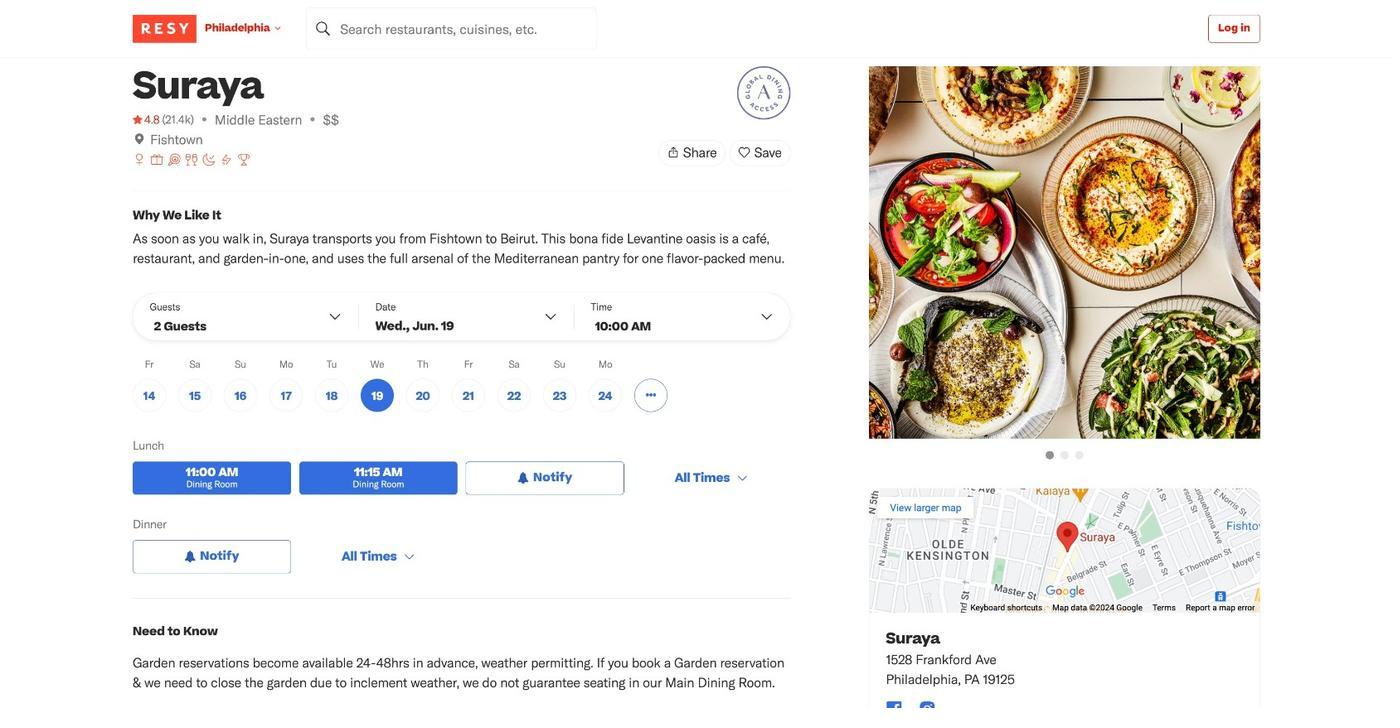 Task type: vqa. For each thing, say whether or not it's contained in the screenshot.
4.6 OUT OF 5 STARS image
no



Task type: describe. For each thing, give the bounding box(es) containing it.
4.8 out of 5 stars image
[[133, 111, 160, 128]]



Task type: locate. For each thing, give the bounding box(es) containing it.
Search restaurants, cuisines, etc. text field
[[307, 8, 597, 49]]

None field
[[307, 8, 597, 49]]



